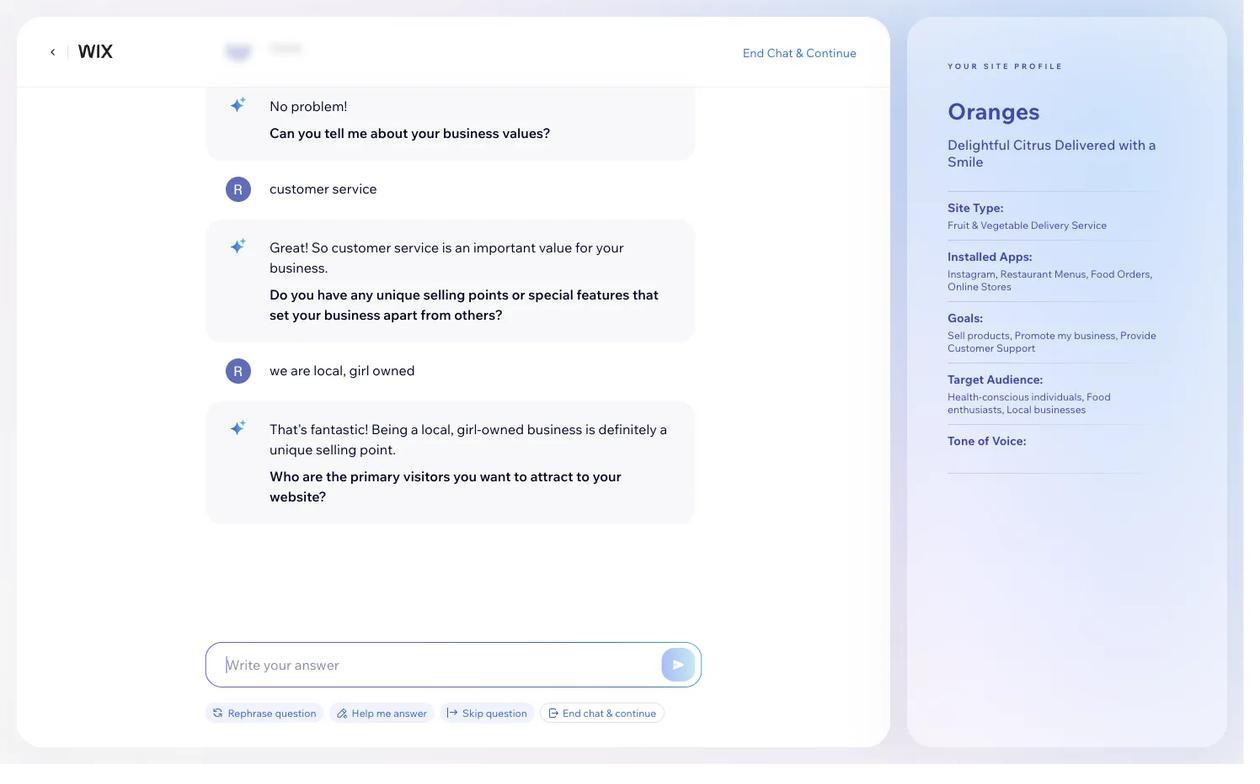 Task type: describe. For each thing, give the bounding box(es) containing it.
business inside that's fantastic! being a local, girl-owned business is definitely a unique selling point.
[[527, 421, 582, 438]]

profile
[[1015, 62, 1064, 71]]

you for do
[[290, 286, 314, 303]]

help me answer
[[352, 707, 427, 720]]

food for audience:
[[1087, 391, 1111, 404]]

2 to from the left
[[576, 468, 589, 485]]

apart
[[383, 307, 417, 324]]

sell
[[948, 329, 965, 342]]

being
[[371, 421, 408, 438]]

delivered
[[1055, 136, 1116, 153]]

0 horizontal spatial customer
[[269, 180, 329, 197]]

set
[[269, 307, 289, 324]]

are for local,
[[290, 362, 310, 379]]

business inside do you have any unique selling points or special features that set your business apart from others?
[[324, 307, 380, 324]]

target
[[948, 372, 984, 387]]

ruby image for none
[[225, 35, 251, 61]]

that
[[632, 286, 658, 303]]

& for continue
[[796, 45, 804, 60]]

continue
[[615, 707, 656, 720]]

vegetable
[[981, 219, 1029, 232]]

tell
[[324, 125, 344, 142]]

chat
[[767, 45, 793, 60]]

value
[[539, 239, 572, 256]]

& for continue
[[606, 707, 613, 720]]

citrus
[[1013, 136, 1052, 153]]

1 horizontal spatial me
[[376, 707, 391, 720]]

your
[[948, 62, 980, 71]]

0 vertical spatial local,
[[313, 362, 346, 379]]

skip
[[463, 707, 484, 720]]

service
[[1072, 219, 1107, 232]]

your inside do you have any unique selling points or special features that set your business apart from others?
[[292, 307, 321, 324]]

you inside who are the primary visitors you want to attract to your website?
[[453, 468, 476, 485]]

do
[[269, 286, 287, 303]]

end chat & continue
[[743, 45, 857, 60]]

website?
[[269, 489, 326, 506]]

provide
[[1121, 329, 1157, 342]]

features
[[576, 286, 629, 303]]

service inside great! so customer service is an important value for your business.
[[394, 239, 439, 256]]

problem!
[[291, 98, 347, 115]]

installed
[[948, 249, 997, 264]]

a inside delightful citrus delivered with a smile
[[1149, 136, 1157, 153]]

voice:
[[992, 434, 1027, 449]]

businesses
[[1034, 404, 1086, 416]]

delightful
[[948, 136, 1010, 153]]

0 horizontal spatial a
[[411, 421, 418, 438]]

continue
[[806, 45, 857, 60]]

is inside great! so customer service is an important value for your business.
[[442, 239, 452, 256]]

who are the primary visitors you want to attract to your website?
[[269, 468, 621, 506]]

goals: sell products, promote my business, provide customer support
[[948, 311, 1157, 355]]

definitely
[[598, 421, 657, 438]]

end for end chat & continue
[[743, 45, 764, 60]]

rephrase question
[[228, 707, 316, 720]]

delightful citrus delivered with a smile
[[948, 136, 1157, 170]]

type:
[[973, 201, 1004, 215]]

customer
[[948, 342, 994, 355]]

we are local, girl owned
[[269, 362, 415, 379]]

installed apps: instagram, restaurant menus, food orders, online stores
[[948, 249, 1153, 293]]

from
[[420, 307, 451, 324]]

tone
[[948, 434, 975, 449]]

great! so customer service is an important value for your business.
[[269, 239, 624, 276]]

1 to from the left
[[514, 468, 527, 485]]

can
[[269, 125, 294, 142]]

target audience: health-conscious individuals, food enthusiasts, local businesses
[[948, 372, 1111, 416]]

business.
[[269, 259, 328, 276]]

your inside who are the primary visitors you want to attract to your website?
[[592, 468, 621, 485]]

ruby image for we are local, girl owned
[[225, 359, 251, 384]]

food for apps:
[[1091, 268, 1115, 281]]

can you tell me about your business values?
[[269, 125, 550, 142]]

do you have any unique selling points or special features that set your business apart from others?
[[269, 286, 658, 324]]

owned inside that's fantastic! being a local, girl-owned business is definitely a unique selling point.
[[481, 421, 524, 438]]

& inside site type: fruit & vegetable delivery service
[[972, 219, 979, 232]]

site
[[948, 201, 970, 215]]

delivery
[[1031, 219, 1070, 232]]

with
[[1119, 136, 1146, 153]]

fantastic!
[[310, 421, 368, 438]]

stores
[[981, 281, 1012, 293]]

you for can
[[297, 125, 321, 142]]

that's
[[269, 421, 307, 438]]

we
[[269, 362, 287, 379]]

instagram,
[[948, 268, 998, 281]]

the
[[326, 468, 347, 485]]

audience:
[[987, 372, 1043, 387]]

enthusiasts,
[[948, 404, 1005, 416]]

that's fantastic! being a local, girl-owned business is definitely a unique selling point.
[[269, 421, 667, 458]]

end chat & continue
[[563, 707, 656, 720]]

your inside great! so customer service is an important value for your business.
[[596, 239, 624, 256]]

ruby image for customer service
[[225, 177, 251, 202]]

point.
[[359, 441, 396, 458]]

end for end chat & continue
[[563, 707, 581, 720]]

important
[[473, 239, 536, 256]]

individuals,
[[1032, 391, 1085, 404]]

about
[[370, 125, 408, 142]]

great!
[[269, 239, 308, 256]]

support
[[997, 342, 1036, 355]]

online
[[948, 281, 979, 293]]

no
[[269, 98, 288, 115]]



Task type: vqa. For each thing, say whether or not it's contained in the screenshot.
a to the middle
yes



Task type: locate. For each thing, give the bounding box(es) containing it.
have
[[317, 286, 347, 303]]

unique up 'apart'
[[376, 286, 420, 303]]

1 vertical spatial selling
[[316, 441, 356, 458]]

you left want
[[453, 468, 476, 485]]

business,
[[1074, 329, 1118, 342]]

me right help
[[376, 707, 391, 720]]

menus,
[[1055, 268, 1089, 281]]

customer
[[269, 180, 329, 197], [331, 239, 391, 256]]

0 vertical spatial me
[[347, 125, 367, 142]]

1 ruby image from the top
[[225, 35, 251, 61]]

0 horizontal spatial local,
[[313, 362, 346, 379]]

end
[[743, 45, 764, 60], [563, 707, 581, 720]]

1 horizontal spatial a
[[660, 421, 667, 438]]

0 vertical spatial you
[[297, 125, 321, 142]]

0 horizontal spatial me
[[347, 125, 367, 142]]

is left the definitely
[[585, 421, 595, 438]]

1 horizontal spatial business
[[443, 125, 499, 142]]

attract
[[530, 468, 573, 485]]

selling inside that's fantastic! being a local, girl-owned business is definitely a unique selling point.
[[316, 441, 356, 458]]

unique down that's
[[269, 441, 313, 458]]

site
[[984, 62, 1010, 71]]

food
[[1091, 268, 1115, 281], [1087, 391, 1111, 404]]

Write your answer text field
[[206, 644, 701, 687]]

points
[[468, 286, 508, 303]]

1 horizontal spatial customer
[[331, 239, 391, 256]]

1 vertical spatial you
[[290, 286, 314, 303]]

visitors
[[403, 468, 450, 485]]

0 vertical spatial selling
[[423, 286, 465, 303]]

is inside that's fantastic! being a local, girl-owned business is definitely a unique selling point.
[[585, 421, 595, 438]]

customer down the can
[[269, 180, 329, 197]]

&
[[796, 45, 804, 60], [972, 219, 979, 232], [606, 707, 613, 720]]

1 horizontal spatial owned
[[481, 421, 524, 438]]

local, left girl
[[313, 362, 346, 379]]

apps:
[[1000, 249, 1033, 264]]

a right being
[[411, 421, 418, 438]]

owned up want
[[481, 421, 524, 438]]

food right businesses
[[1087, 391, 1111, 404]]

business
[[443, 125, 499, 142], [324, 307, 380, 324], [527, 421, 582, 438]]

you left tell
[[297, 125, 321, 142]]

skip question
[[463, 707, 527, 720]]

end inside button
[[743, 45, 764, 60]]

are
[[290, 362, 310, 379], [302, 468, 323, 485]]

0 horizontal spatial service
[[332, 180, 377, 197]]

orders,
[[1117, 268, 1153, 281]]

are for the
[[302, 468, 323, 485]]

customer right the so
[[331, 239, 391, 256]]

0 horizontal spatial to
[[514, 468, 527, 485]]

1 horizontal spatial service
[[394, 239, 439, 256]]

0 vertical spatial service
[[332, 180, 377, 197]]

girl
[[349, 362, 369, 379]]

1 vertical spatial is
[[585, 421, 595, 438]]

you
[[297, 125, 321, 142], [290, 286, 314, 303], [453, 468, 476, 485]]

question for skip question
[[486, 707, 527, 720]]

restaurant
[[1001, 268, 1052, 281]]

1 vertical spatial unique
[[269, 441, 313, 458]]

local, left girl-
[[421, 421, 454, 438]]

are inside who are the primary visitors you want to attract to your website?
[[302, 468, 323, 485]]

local, inside that's fantastic! being a local, girl-owned business is definitely a unique selling point.
[[421, 421, 454, 438]]

2 vertical spatial ruby image
[[225, 359, 251, 384]]

you inside do you have any unique selling points or special features that set your business apart from others?
[[290, 286, 314, 303]]

0 vertical spatial &
[[796, 45, 804, 60]]

1 vertical spatial business
[[324, 307, 380, 324]]

owned right girl
[[372, 362, 415, 379]]

my
[[1058, 329, 1072, 342]]

food right menus,
[[1091, 268, 1115, 281]]

question
[[275, 707, 316, 720], [486, 707, 527, 720]]

your right set
[[292, 307, 321, 324]]

are left the
[[302, 468, 323, 485]]

values?
[[502, 125, 550, 142]]

3 ruby image from the top
[[225, 359, 251, 384]]

your right for
[[596, 239, 624, 256]]

selling inside do you have any unique selling points or special features that set your business apart from others?
[[423, 286, 465, 303]]

2 vertical spatial you
[[453, 468, 476, 485]]

1 vertical spatial customer
[[331, 239, 391, 256]]

0 vertical spatial are
[[290, 362, 310, 379]]

oranges
[[948, 97, 1040, 125]]

unique inside that's fantastic! being a local, girl-owned business is definitely a unique selling point.
[[269, 441, 313, 458]]

others?
[[454, 307, 503, 324]]

0 horizontal spatial question
[[275, 707, 316, 720]]

your down the definitely
[[592, 468, 621, 485]]

to
[[514, 468, 527, 485], [576, 468, 589, 485]]

1 question from the left
[[275, 707, 316, 720]]

of
[[978, 434, 990, 449]]

special
[[528, 286, 573, 303]]

0 horizontal spatial unique
[[269, 441, 313, 458]]

1 vertical spatial are
[[302, 468, 323, 485]]

or
[[512, 286, 525, 303]]

so
[[311, 239, 328, 256]]

any
[[350, 286, 373, 303]]

want
[[479, 468, 511, 485]]

your right 'about' at left
[[411, 125, 440, 142]]

1 horizontal spatial to
[[576, 468, 589, 485]]

1 vertical spatial service
[[394, 239, 439, 256]]

customer service
[[269, 180, 377, 197]]

selling up from
[[423, 286, 465, 303]]

1 vertical spatial me
[[376, 707, 391, 720]]

2 horizontal spatial business
[[527, 421, 582, 438]]

1 vertical spatial local,
[[421, 421, 454, 438]]

local,
[[313, 362, 346, 379], [421, 421, 454, 438]]

food inside target audience: health-conscious individuals, food enthusiasts, local businesses
[[1087, 391, 1111, 404]]

service left an
[[394, 239, 439, 256]]

you right do at top
[[290, 286, 314, 303]]

end chat & continue button
[[743, 45, 857, 60]]

products,
[[968, 329, 1013, 342]]

2 question from the left
[[486, 707, 527, 720]]

0 horizontal spatial selling
[[316, 441, 356, 458]]

0 vertical spatial business
[[443, 125, 499, 142]]

0 horizontal spatial owned
[[372, 362, 415, 379]]

0 horizontal spatial business
[[324, 307, 380, 324]]

for
[[575, 239, 593, 256]]

2 horizontal spatial a
[[1149, 136, 1157, 153]]

local
[[1007, 404, 1032, 416]]

is left an
[[442, 239, 452, 256]]

1 horizontal spatial &
[[796, 45, 804, 60]]

2 vertical spatial business
[[527, 421, 582, 438]]

business left values?
[[443, 125, 499, 142]]

question for rephrase question
[[275, 707, 316, 720]]

business down any
[[324, 307, 380, 324]]

site type: fruit & vegetable delivery service
[[948, 201, 1107, 232]]

unique inside do you have any unique selling points or special features that set your business apart from others?
[[376, 286, 420, 303]]

0 vertical spatial food
[[1091, 268, 1115, 281]]

a right the definitely
[[660, 421, 667, 438]]

goals:
[[948, 311, 983, 326]]

question right rephrase at the left of page
[[275, 707, 316, 720]]

1 horizontal spatial is
[[585, 421, 595, 438]]

0 vertical spatial end
[[743, 45, 764, 60]]

to right want
[[514, 468, 527, 485]]

& inside button
[[796, 45, 804, 60]]

selling down 'fantastic!'
[[316, 441, 356, 458]]

unique
[[376, 286, 420, 303], [269, 441, 313, 458]]

food inside installed apps: instagram, restaurant menus, food orders, online stores
[[1091, 268, 1115, 281]]

0 vertical spatial owned
[[372, 362, 415, 379]]

answer
[[394, 707, 427, 720]]

customer inside great! so customer service is an important value for your business.
[[331, 239, 391, 256]]

none
[[269, 39, 301, 56]]

promote
[[1015, 329, 1056, 342]]

0 vertical spatial customer
[[269, 180, 329, 197]]

1 vertical spatial &
[[972, 219, 979, 232]]

business up attract
[[527, 421, 582, 438]]

girl-
[[457, 421, 481, 438]]

2 vertical spatial &
[[606, 707, 613, 720]]

service down tell
[[332, 180, 377, 197]]

is
[[442, 239, 452, 256], [585, 421, 595, 438]]

question right skip
[[486, 707, 527, 720]]

chat
[[583, 707, 604, 720]]

your
[[411, 125, 440, 142], [596, 239, 624, 256], [292, 307, 321, 324], [592, 468, 621, 485]]

health-
[[948, 391, 982, 404]]

rephrase
[[228, 707, 273, 720]]

me right tell
[[347, 125, 367, 142]]

an
[[455, 239, 470, 256]]

fruit
[[948, 219, 970, 232]]

conscious
[[982, 391, 1029, 404]]

to right attract
[[576, 468, 589, 485]]

ruby image
[[225, 35, 251, 61], [225, 177, 251, 202], [225, 359, 251, 384]]

1 vertical spatial ruby image
[[225, 177, 251, 202]]

1 vertical spatial owned
[[481, 421, 524, 438]]

are right we
[[290, 362, 310, 379]]

0 horizontal spatial end
[[563, 707, 581, 720]]

2 horizontal spatial &
[[972, 219, 979, 232]]

your site profile
[[948, 62, 1064, 71]]

0 vertical spatial unique
[[376, 286, 420, 303]]

0 vertical spatial is
[[442, 239, 452, 256]]

selling
[[423, 286, 465, 303], [316, 441, 356, 458]]

tone of voice:
[[948, 434, 1027, 449]]

1 horizontal spatial selling
[[423, 286, 465, 303]]

primary
[[350, 468, 400, 485]]

smile
[[948, 153, 984, 170]]

a right with
[[1149, 136, 1157, 153]]

1 horizontal spatial local,
[[421, 421, 454, 438]]

0 horizontal spatial &
[[606, 707, 613, 720]]

1 horizontal spatial end
[[743, 45, 764, 60]]

2 ruby image from the top
[[225, 177, 251, 202]]

0 vertical spatial ruby image
[[225, 35, 251, 61]]

1 vertical spatial end
[[563, 707, 581, 720]]

1 horizontal spatial question
[[486, 707, 527, 720]]

0 horizontal spatial is
[[442, 239, 452, 256]]

1 horizontal spatial unique
[[376, 286, 420, 303]]

1 vertical spatial food
[[1087, 391, 1111, 404]]

help
[[352, 707, 374, 720]]

who
[[269, 468, 299, 485]]



